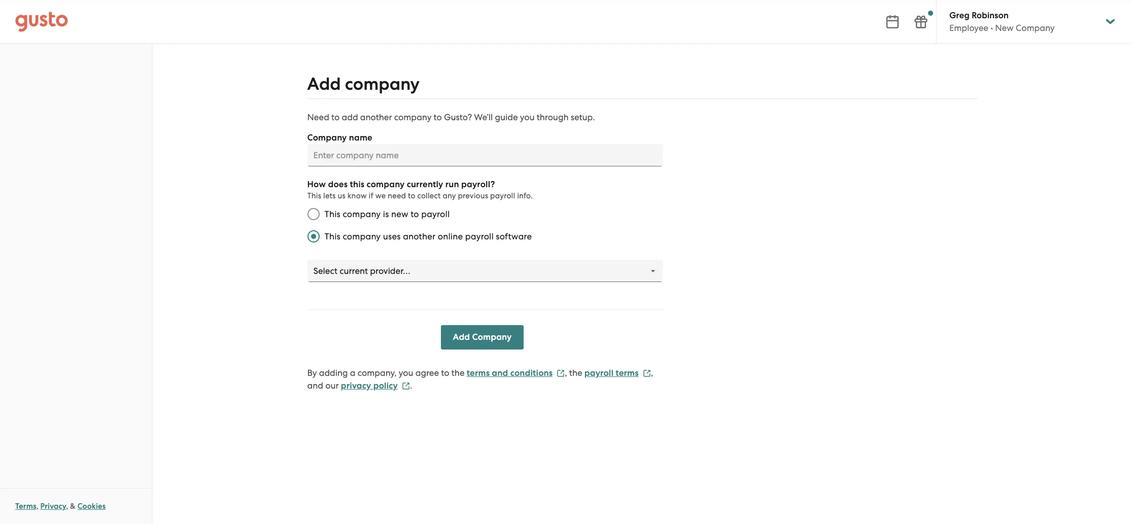Task type: vqa. For each thing, say whether or not it's contained in the screenshot.
the App in the top of the page
no



Task type: locate. For each thing, give the bounding box(es) containing it.
2 vertical spatial company
[[472, 332, 512, 343]]

and for conditions
[[492, 368, 509, 379]]

terms
[[467, 368, 490, 379], [616, 368, 639, 379]]

any
[[443, 191, 456, 201]]

company down need
[[307, 133, 347, 143]]

add inside add company button
[[453, 332, 470, 343]]

to
[[332, 112, 340, 122], [434, 112, 442, 122], [408, 191, 416, 201], [411, 209, 419, 219], [441, 368, 450, 378]]

greg robinson employee • new company
[[950, 10, 1055, 33]]

1 horizontal spatial opens in a new tab image
[[643, 369, 651, 378]]

terms , privacy , & cookies
[[15, 502, 106, 511]]

payroll
[[491, 191, 516, 201], [422, 209, 450, 219], [466, 232, 494, 242], [585, 368, 614, 379]]

how
[[307, 179, 326, 190]]

1 vertical spatial add
[[453, 332, 470, 343]]

another right uses
[[403, 232, 436, 242]]

previous
[[458, 191, 489, 201]]

company inside add company button
[[472, 332, 512, 343]]

1 horizontal spatial and
[[492, 368, 509, 379]]

you
[[520, 112, 535, 122], [399, 368, 414, 378]]

0 horizontal spatial opens in a new tab image
[[402, 382, 410, 390]]

1 horizontal spatial company
[[472, 332, 512, 343]]

privacy link
[[40, 502, 66, 511]]

1 horizontal spatial terms
[[616, 368, 639, 379]]

1 vertical spatial another
[[403, 232, 436, 242]]

, right conditions
[[565, 368, 568, 378]]

privacy
[[341, 381, 371, 392]]

add company
[[453, 332, 512, 343]]

and
[[492, 368, 509, 379], [307, 381, 323, 391]]

0 vertical spatial you
[[520, 112, 535, 122]]

this down lets
[[325, 209, 341, 219]]

0 horizontal spatial and
[[307, 381, 323, 391]]

0 horizontal spatial the
[[452, 368, 465, 378]]

company
[[345, 74, 420, 94], [394, 112, 432, 122], [367, 179, 405, 190], [343, 209, 381, 219], [343, 232, 381, 242]]

know
[[348, 191, 367, 201]]

the right agree
[[452, 368, 465, 378]]

to right need
[[408, 191, 416, 201]]

company up add
[[345, 74, 420, 94]]

0 vertical spatial another
[[360, 112, 392, 122]]

company right new
[[1017, 23, 1055, 33]]

add company button
[[441, 325, 524, 350]]

and inside , and our
[[307, 381, 323, 391]]

a
[[350, 368, 356, 378]]

and for our
[[307, 381, 323, 391]]

and left conditions
[[492, 368, 509, 379]]

0 horizontal spatial you
[[399, 368, 414, 378]]

online
[[438, 232, 463, 242]]

uses
[[383, 232, 401, 242]]

, the
[[565, 368, 583, 378]]

you right guide
[[520, 112, 535, 122]]

opens in a new tab image
[[557, 369, 565, 378]]

Company name field
[[307, 144, 663, 167]]

info.
[[518, 191, 533, 201]]

company inside greg robinson employee • new company
[[1017, 23, 1055, 33]]

,
[[565, 368, 568, 378], [651, 368, 654, 378], [36, 502, 38, 511], [66, 502, 68, 511]]

another
[[360, 112, 392, 122], [403, 232, 436, 242]]

.
[[410, 381, 412, 391]]

0 vertical spatial opens in a new tab image
[[643, 369, 651, 378]]

how does this company currently run payroll? this lets us know if we need to collect any previous payroll info.
[[307, 179, 533, 201]]

to right agree
[[441, 368, 450, 378]]

1 horizontal spatial add
[[453, 332, 470, 343]]

this for this company uses another online payroll software
[[325, 232, 341, 242]]

0 horizontal spatial add
[[307, 74, 341, 94]]

and down 'by'
[[307, 381, 323, 391]]

gusto?
[[444, 112, 472, 122]]

1 vertical spatial and
[[307, 381, 323, 391]]

new
[[996, 23, 1014, 33]]

to left add
[[332, 112, 340, 122]]

0 vertical spatial and
[[492, 368, 509, 379]]

1 vertical spatial this
[[325, 209, 341, 219]]

company left uses
[[343, 232, 381, 242]]

payroll right online
[[466, 232, 494, 242]]

adding
[[319, 368, 348, 378]]

1 horizontal spatial the
[[570, 368, 583, 378]]

the right opens in a new tab icon
[[570, 368, 583, 378]]

payroll left 'info.'
[[491, 191, 516, 201]]

company up 'terms and conditions'
[[472, 332, 512, 343]]

1 terms from the left
[[467, 368, 490, 379]]

0 vertical spatial this
[[307, 191, 322, 201]]

2 horizontal spatial company
[[1017, 23, 1055, 33]]

you up "."
[[399, 368, 414, 378]]

opens in a new tab image
[[643, 369, 651, 378], [402, 382, 410, 390]]

2 vertical spatial this
[[325, 232, 341, 242]]

currently
[[407, 179, 444, 190]]

another for company
[[360, 112, 392, 122]]

add
[[307, 74, 341, 94], [453, 332, 470, 343]]

home image
[[15, 11, 68, 32]]

name
[[349, 133, 373, 143]]

is
[[383, 209, 389, 219]]

opens in a new tab image right policy
[[402, 382, 410, 390]]

need to add another company to gusto? we'll guide you through setup.
[[307, 112, 595, 122]]

0 horizontal spatial another
[[360, 112, 392, 122]]

opens in a new tab image inside privacy policy link
[[402, 382, 410, 390]]

company for add company
[[345, 74, 420, 94]]

payroll right , the
[[585, 368, 614, 379]]

this down how
[[307, 191, 322, 201]]

through
[[537, 112, 569, 122]]

this for this company is new to payroll
[[325, 209, 341, 219]]

company name
[[307, 133, 373, 143]]

add up need
[[307, 74, 341, 94]]

0 horizontal spatial company
[[307, 133, 347, 143]]

this company uses another online payroll software
[[325, 232, 532, 242]]

, right payroll terms on the bottom right of page
[[651, 368, 654, 378]]

another up name
[[360, 112, 392, 122]]

0 horizontal spatial terms
[[467, 368, 490, 379]]

terms and conditions link
[[467, 368, 565, 379]]

this
[[307, 191, 322, 201], [325, 209, 341, 219], [325, 232, 341, 242]]

1 horizontal spatial another
[[403, 232, 436, 242]]

to inside the how does this company currently run payroll? this lets us know if we need to collect any previous payroll info.
[[408, 191, 416, 201]]

add up , and our
[[453, 332, 470, 343]]

payroll terms link
[[585, 368, 651, 379]]

company down "know"
[[343, 209, 381, 219]]

0 vertical spatial company
[[1017, 23, 1055, 33]]

terms link
[[15, 502, 36, 511]]

company for this company uses another online payroll software
[[343, 232, 381, 242]]

0 vertical spatial add
[[307, 74, 341, 94]]

this down the this company is new to payroll "option"
[[325, 232, 341, 242]]

by adding a company, you agree to the
[[307, 368, 465, 378]]

company up we
[[367, 179, 405, 190]]

terms
[[15, 502, 36, 511]]

1 vertical spatial opens in a new tab image
[[402, 382, 410, 390]]

collect
[[418, 191, 441, 201]]

privacy policy
[[341, 381, 398, 392]]

opens in a new tab image right payroll terms on the bottom right of page
[[643, 369, 651, 378]]

add company
[[307, 74, 420, 94]]

the
[[452, 368, 465, 378], [570, 368, 583, 378]]

company
[[1017, 23, 1055, 33], [307, 133, 347, 143], [472, 332, 512, 343]]

opens in a new tab image inside payroll terms link
[[643, 369, 651, 378]]

This company uses another online payroll software radio
[[302, 225, 325, 248]]

to right new
[[411, 209, 419, 219]]

guide
[[495, 112, 518, 122]]

this
[[350, 179, 365, 190]]

employee
[[950, 23, 989, 33]]



Task type: describe. For each thing, give the bounding box(es) containing it.
2 terms from the left
[[616, 368, 639, 379]]

&
[[70, 502, 76, 511]]

terms and conditions
[[467, 368, 553, 379]]

new
[[391, 209, 409, 219]]

company inside the how does this company currently run payroll? this lets us know if we need to collect any previous payroll info.
[[367, 179, 405, 190]]

cookies
[[78, 502, 106, 511]]

gusto navigation element
[[0, 44, 152, 84]]

, and our
[[307, 368, 654, 391]]

opens in a new tab image for policy
[[402, 382, 410, 390]]

privacy
[[40, 502, 66, 511]]

agree
[[416, 368, 439, 378]]

1 vertical spatial you
[[399, 368, 414, 378]]

to left gusto?
[[434, 112, 442, 122]]

payroll?
[[462, 179, 495, 190]]

setup.
[[571, 112, 595, 122]]

privacy policy link
[[341, 381, 410, 392]]

software
[[496, 232, 532, 242]]

1 horizontal spatial you
[[520, 112, 535, 122]]

cookies button
[[78, 501, 106, 513]]

add for add company
[[307, 74, 341, 94]]

opens in a new tab image for terms
[[643, 369, 651, 378]]

our
[[326, 381, 339, 391]]

payroll terms
[[585, 368, 639, 379]]

company,
[[358, 368, 397, 378]]

this inside the how does this company currently run payroll? this lets us know if we need to collect any previous payroll info.
[[307, 191, 322, 201]]

another for online
[[403, 232, 436, 242]]

greg
[[950, 10, 970, 21]]

2 the from the left
[[570, 368, 583, 378]]

, inside , and our
[[651, 368, 654, 378]]

company left gusto?
[[394, 112, 432, 122]]

add
[[342, 112, 358, 122]]

policy
[[374, 381, 398, 392]]

•
[[991, 23, 994, 33]]

1 the from the left
[[452, 368, 465, 378]]

need
[[307, 112, 330, 122]]

run
[[446, 179, 459, 190]]

if
[[369, 191, 374, 201]]

need
[[388, 191, 406, 201]]

1 vertical spatial company
[[307, 133, 347, 143]]

this company is new to payroll
[[325, 209, 450, 219]]

robinson
[[972, 10, 1009, 21]]

payroll inside the how does this company currently run payroll? this lets us know if we need to collect any previous payroll info.
[[491, 191, 516, 201]]

payroll down collect
[[422, 209, 450, 219]]

add for add company
[[453, 332, 470, 343]]

, left &
[[66, 502, 68, 511]]

company for this company is new to payroll
[[343, 209, 381, 219]]

conditions
[[511, 368, 553, 379]]

us
[[338, 191, 346, 201]]

, left privacy
[[36, 502, 38, 511]]

we'll
[[474, 112, 493, 122]]

This company is new to payroll radio
[[302, 203, 325, 225]]

we
[[376, 191, 386, 201]]

does
[[328, 179, 348, 190]]

by
[[307, 368, 317, 378]]

lets
[[323, 191, 336, 201]]



